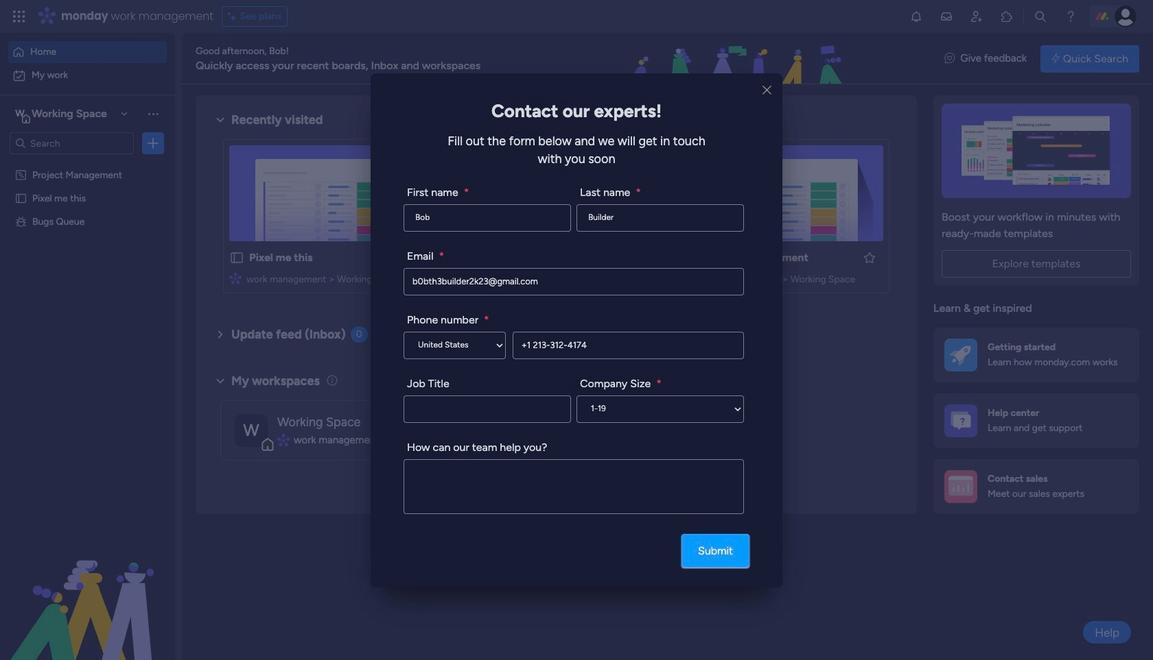 Task type: locate. For each thing, give the bounding box(es) containing it.
0 horizontal spatial public board image
[[14, 191, 27, 205]]

Search in workspace field
[[29, 136, 115, 151]]

help center element
[[933, 394, 1139, 449]]

lottie animation element
[[545, 33, 931, 85], [0, 522, 175, 661]]

lottie animation image
[[545, 33, 931, 85], [0, 522, 175, 661]]

public board image
[[14, 191, 27, 205], [229, 251, 244, 266]]

0 vertical spatial lottie animation image
[[545, 33, 931, 85]]

0 horizontal spatial lottie animation image
[[0, 522, 175, 661]]

invite members image
[[970, 10, 984, 23]]

0 vertical spatial public board image
[[14, 191, 27, 205]]

None telephone field
[[513, 332, 744, 359]]

workspace image
[[13, 106, 27, 121], [235, 414, 268, 447]]

0 horizontal spatial public board image
[[456, 251, 471, 266]]

add to favorites image for second public board icon from the right
[[636, 251, 650, 265]]

0 horizontal spatial lottie animation element
[[0, 522, 175, 661]]

open update feed (inbox) image
[[212, 327, 229, 343]]

public board image
[[456, 251, 471, 266], [683, 251, 698, 266]]

component image
[[229, 272, 242, 284], [456, 272, 468, 284], [277, 434, 289, 447]]

v2 user feedback image
[[945, 51, 955, 66]]

1 horizontal spatial public board image
[[229, 251, 244, 266]]

v2 bolt switch image
[[1052, 51, 1060, 66]]

1 vertical spatial option
[[8, 65, 167, 86]]

None text field
[[404, 204, 571, 232]]

help image
[[1064, 10, 1078, 23]]

1 horizontal spatial lottie animation image
[[545, 33, 931, 85]]

None text field
[[577, 204, 744, 232], [404, 396, 571, 423], [404, 459, 744, 514], [577, 204, 744, 232], [404, 396, 571, 423], [404, 459, 744, 514]]

0 vertical spatial workspace image
[[13, 106, 27, 121]]

add to favorites image
[[863, 251, 876, 265]]

None email field
[[404, 268, 744, 295]]

0 vertical spatial lottie animation element
[[545, 33, 931, 85]]

None submit
[[682, 535, 749, 568]]

list box
[[0, 160, 175, 418]]

contact sales element
[[933, 459, 1139, 514]]

option
[[8, 41, 167, 63], [8, 65, 167, 86], [0, 162, 175, 165]]

close my workspaces image
[[212, 373, 229, 390]]

1 add to favorites image from the left
[[409, 251, 423, 265]]

1 vertical spatial public board image
[[229, 251, 244, 266]]

1 horizontal spatial workspace image
[[235, 414, 268, 447]]

0 horizontal spatial add to favorites image
[[409, 251, 423, 265]]

notifications image
[[909, 10, 923, 23]]

see plans image
[[228, 9, 240, 24]]

2 add to favorites image from the left
[[636, 251, 650, 265]]

1 horizontal spatial public board image
[[683, 251, 698, 266]]

0 horizontal spatial workspace image
[[13, 106, 27, 121]]

1 horizontal spatial add to favorites image
[[636, 251, 650, 265]]

add to favorites image
[[409, 251, 423, 265], [636, 251, 650, 265]]

0 horizontal spatial component image
[[229, 272, 242, 284]]

1 horizontal spatial lottie animation element
[[545, 33, 931, 85]]



Task type: describe. For each thing, give the bounding box(es) containing it.
add to favorites image for the right public board image
[[409, 251, 423, 265]]

getting started element
[[933, 328, 1139, 383]]

2 public board image from the left
[[683, 251, 698, 266]]

1 vertical spatial workspace image
[[235, 414, 268, 447]]

close recently visited image
[[212, 112, 229, 128]]

0 element
[[350, 327, 368, 343]]

select product image
[[12, 10, 26, 23]]

bob builder image
[[1115, 5, 1137, 27]]

1 vertical spatial lottie animation element
[[0, 522, 175, 661]]

2 horizontal spatial component image
[[456, 272, 468, 284]]

1 horizontal spatial component image
[[277, 434, 289, 447]]

1 public board image from the left
[[456, 251, 471, 266]]

0 vertical spatial option
[[8, 41, 167, 63]]

monday marketplace image
[[1000, 10, 1014, 23]]

dapulse x slim image
[[763, 83, 771, 98]]

1 vertical spatial lottie animation image
[[0, 522, 175, 661]]

templates image image
[[946, 104, 1127, 198]]

workspace selection element
[[13, 106, 109, 124]]

search everything image
[[1034, 10, 1047, 23]]

update feed image
[[940, 10, 953, 23]]

quick search results list box
[[212, 128, 900, 310]]

2 vertical spatial option
[[0, 162, 175, 165]]



Task type: vqa. For each thing, say whether or not it's contained in the screenshot.
Column information icon corresponding to the top status field
no



